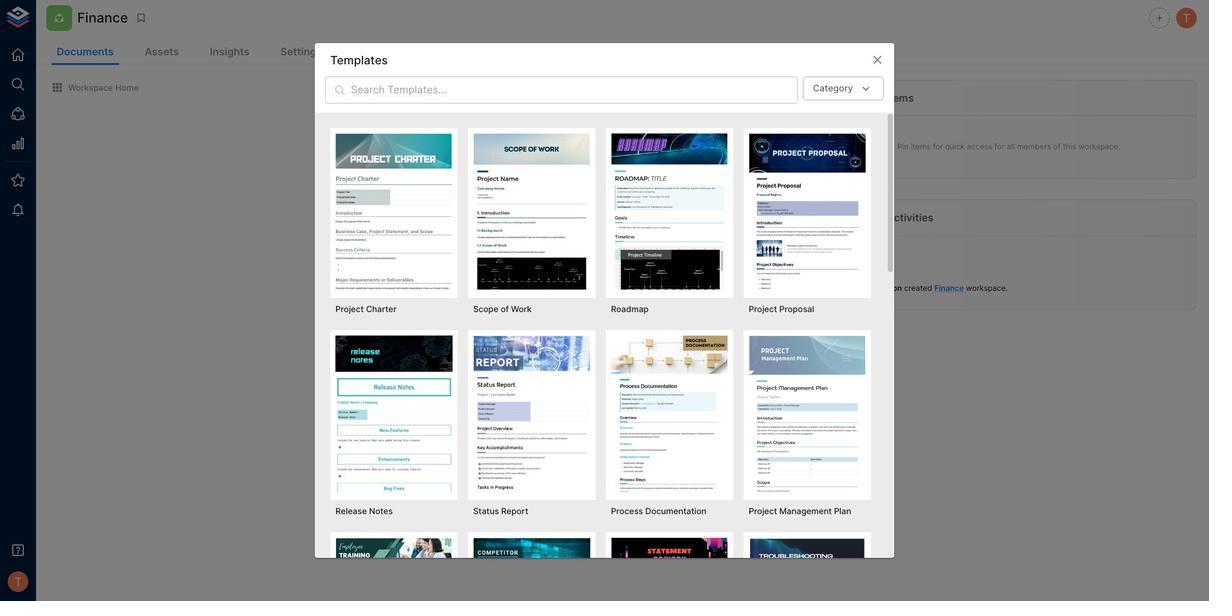 Task type: describe. For each thing, give the bounding box(es) containing it.
1 horizontal spatial of
[[1053, 142, 1061, 152]]

scope
[[473, 304, 498, 314]]

process
[[611, 506, 643, 517]]

workspace
[[68, 82, 113, 93]]

learn
[[401, 327, 424, 337]]

status report image
[[473, 336, 590, 492]]

scope of work image
[[473, 134, 590, 290]]

finance inside 04:04 pm tim burton created finance workspace .
[[934, 283, 964, 293]]

items
[[886, 91, 914, 104]]

0 vertical spatial t button
[[1174, 6, 1199, 30]]

finance link
[[934, 283, 964, 293]]

for inside no documents found. create powerful documents, wikis & notes for personal use or invite your team to collaborate with you.
[[472, 296, 482, 306]]

settings
[[280, 45, 322, 58]]

proposal
[[779, 304, 814, 314]]

no documents found. create powerful documents, wikis & notes for personal use or invite your team to collaborate with you.
[[316, 280, 531, 316]]

employee training manual image
[[335, 538, 453, 601]]

04:04 pm tim burton created finance workspace .
[[861, 273, 1008, 293]]

documents
[[390, 280, 441, 292]]

scope of work
[[473, 304, 532, 314]]

home
[[115, 82, 139, 93]]

items
[[911, 142, 931, 152]]

category button
[[803, 77, 884, 100]]

insights
[[210, 45, 249, 58]]

settings link
[[275, 40, 327, 65]]

project proposal image
[[749, 134, 866, 290]]

today
[[840, 247, 865, 257]]

assets
[[145, 45, 179, 58]]

pinned items
[[849, 91, 914, 104]]

project charter
[[335, 304, 397, 314]]

pin items for quick access for all members of this workspace.
[[897, 142, 1120, 152]]

1 horizontal spatial for
[[933, 142, 943, 152]]

project for project charter
[[335, 304, 364, 314]]

of inside templates dialog
[[501, 304, 509, 314]]

powerful
[[343, 296, 375, 306]]

with
[[468, 307, 484, 316]]

workspace.
[[1078, 142, 1120, 152]]

status report
[[473, 506, 528, 517]]

access
[[967, 142, 992, 152]]

collaborate
[[425, 307, 466, 316]]

no
[[374, 280, 387, 292]]

documents
[[57, 45, 114, 58]]

&
[[442, 296, 447, 306]]

troubleshooting guide image
[[749, 538, 866, 601]]

project management plan
[[749, 506, 851, 517]]

learn more button
[[398, 323, 449, 342]]

pm
[[883, 273, 893, 282]]

report
[[501, 506, 528, 517]]

templates dialog
[[315, 43, 894, 601]]

notes
[[450, 296, 470, 306]]

release notes
[[335, 506, 393, 517]]

release
[[335, 506, 367, 517]]

04:04
[[861, 273, 881, 282]]

created
[[904, 283, 932, 293]]

insights link
[[205, 40, 255, 65]]

0 horizontal spatial t button
[[4, 568, 32, 596]]

.
[[1006, 283, 1008, 293]]

or
[[346, 307, 353, 316]]

documentation
[[645, 506, 706, 517]]

notes
[[369, 506, 393, 517]]

1 horizontal spatial t
[[1183, 11, 1190, 25]]



Task type: locate. For each thing, give the bounding box(es) containing it.
competitor research report image
[[473, 538, 590, 601]]

of left work
[[501, 304, 509, 314]]

0 horizontal spatial of
[[501, 304, 509, 314]]

recent
[[849, 211, 884, 224]]

members
[[1017, 142, 1051, 152]]

charter
[[366, 304, 397, 314]]

workspace home link
[[52, 82, 139, 93]]

recent activities
[[849, 211, 933, 224]]

1 vertical spatial t
[[14, 575, 22, 589]]

workspace home
[[68, 82, 139, 93]]

invite
[[355, 307, 375, 316]]

0 vertical spatial of
[[1053, 142, 1061, 152]]

for left quick
[[933, 142, 943, 152]]

to
[[416, 307, 423, 316]]

for up with
[[472, 296, 482, 306]]

for
[[933, 142, 943, 152], [994, 142, 1005, 152], [472, 296, 482, 306]]

project
[[335, 304, 364, 314], [749, 304, 777, 314], [749, 506, 777, 517]]

t button
[[1174, 6, 1199, 30], [4, 568, 32, 596]]

0 vertical spatial finance
[[77, 10, 128, 26]]

plan
[[834, 506, 851, 517]]

status
[[473, 506, 499, 517]]

for left all
[[994, 142, 1005, 152]]

of left the this
[[1053, 142, 1061, 152]]

templates
[[330, 53, 388, 67]]

project charter image
[[335, 134, 453, 290]]

team
[[395, 307, 414, 316]]

process documentation image
[[611, 336, 728, 492]]

1 horizontal spatial finance
[[934, 283, 964, 293]]

project proposal
[[749, 304, 814, 314]]

release notes image
[[335, 336, 453, 492]]

assets link
[[139, 40, 184, 65]]

of
[[1053, 142, 1061, 152], [501, 304, 509, 314]]

bookmark image
[[135, 12, 147, 24]]

all
[[1007, 142, 1015, 152]]

0 vertical spatial t
[[1183, 11, 1190, 25]]

you.
[[486, 307, 502, 316]]

1 vertical spatial of
[[501, 304, 509, 314]]

tim
[[861, 283, 875, 293]]

workspace
[[966, 283, 1006, 293]]

documents,
[[377, 296, 420, 306]]

pin
[[897, 142, 909, 152]]

0 horizontal spatial for
[[472, 296, 482, 306]]

activities
[[887, 211, 933, 224]]

1 vertical spatial t button
[[4, 568, 32, 596]]

Search Templates... text field
[[351, 77, 797, 104]]

1 horizontal spatial t button
[[1174, 6, 1199, 30]]

roadmap
[[611, 304, 649, 314]]

this
[[1063, 142, 1076, 152]]

project for project proposal
[[749, 304, 777, 314]]

found.
[[444, 280, 473, 292]]

0 horizontal spatial t
[[14, 575, 22, 589]]

t
[[1183, 11, 1190, 25], [14, 575, 22, 589]]

wikis
[[422, 296, 440, 306]]

category
[[813, 83, 853, 94]]

more
[[426, 327, 446, 337]]

work
[[511, 304, 532, 314]]

project for project management plan
[[749, 506, 777, 517]]

finance
[[77, 10, 128, 26], [934, 283, 964, 293]]

0 horizontal spatial finance
[[77, 10, 128, 26]]

roadmap image
[[611, 134, 728, 290]]

1 vertical spatial finance
[[934, 283, 964, 293]]

pinned
[[849, 91, 884, 104]]

use
[[518, 296, 531, 306]]

process documentation
[[611, 506, 706, 517]]

2 horizontal spatial for
[[994, 142, 1005, 152]]

documents link
[[52, 40, 119, 65]]

statement of work image
[[611, 538, 728, 601]]

finance up documents
[[77, 10, 128, 26]]

project management plan image
[[749, 336, 866, 492]]

learn more
[[401, 327, 446, 337]]

create
[[316, 296, 341, 306]]

burton
[[877, 283, 902, 293]]

quick
[[945, 142, 965, 152]]

management
[[779, 506, 832, 517]]

your
[[377, 307, 393, 316]]

personal
[[484, 296, 516, 306]]

finance right "created"
[[934, 283, 964, 293]]



Task type: vqa. For each thing, say whether or not it's contained in the screenshot.
leftmost Of
yes



